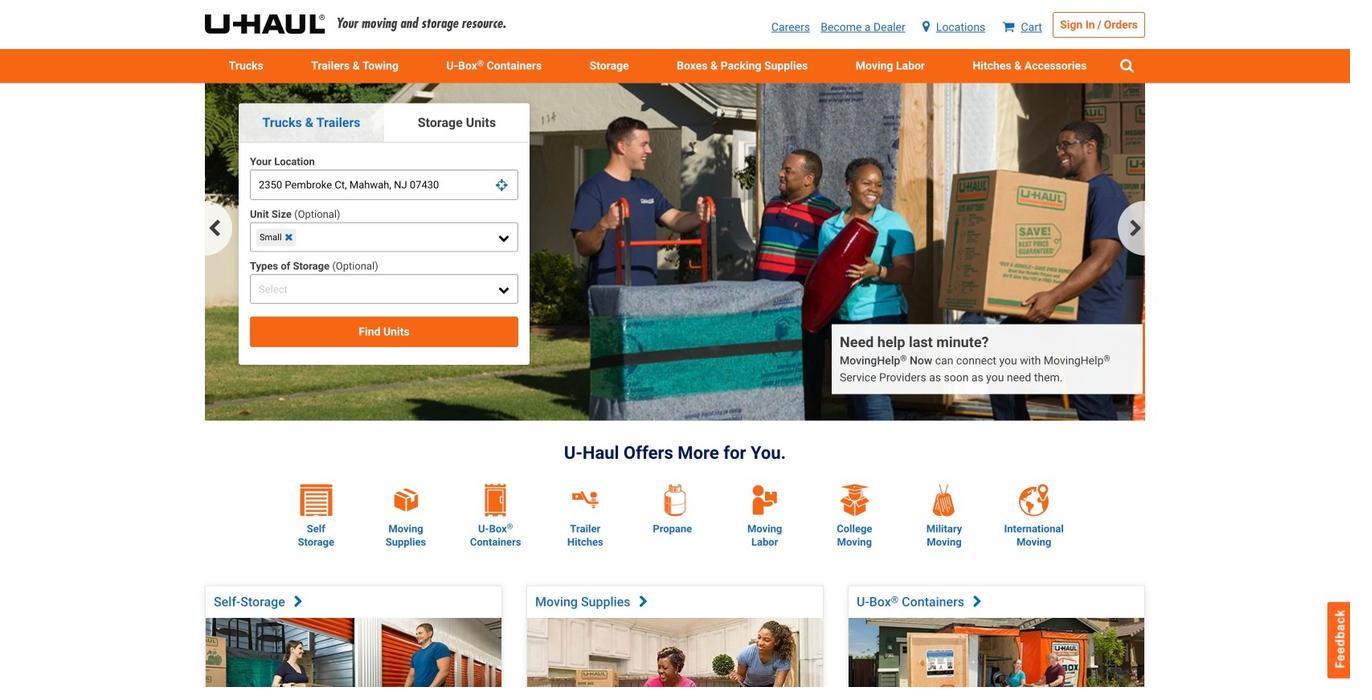 Task type: locate. For each thing, give the bounding box(es) containing it.
banner
[[0, 0, 1351, 83], [205, 83, 1146, 428]]

form
[[250, 154, 519, 347]]

3 menu item from the left
[[566, 49, 653, 83]]

menu item
[[205, 49, 287, 83], [287, 49, 423, 83], [566, 49, 653, 83], [653, 49, 832, 83], [832, 49, 949, 83], [949, 49, 1111, 83]]

u-haul self-storage icon image
[[300, 484, 332, 516], [300, 485, 332, 516]]

1 u-haul propane tank icon image from the left
[[659, 484, 691, 516]]

2 u-haul u-box container icon image from the left
[[485, 484, 506, 516]]

couple loading a storage unit at a u-haul facility image
[[206, 618, 502, 687]]

u-haul u-box container icon image
[[480, 484, 512, 516], [485, 484, 506, 516]]

u-haul moving labor icon image
[[749, 483, 781, 516], [751, 483, 778, 516]]

u-haul moving supplies box icon image
[[387, 484, 425, 516], [393, 487, 420, 513]]

international moves icon image
[[1018, 484, 1050, 516]]

military tags icon image
[[928, 484, 961, 516]]

u-haul propane tank icon image
[[659, 484, 691, 516], [665, 484, 686, 516]]

navigation
[[205, 201, 1146, 256]]

u-haul trailer hitch icon image
[[566, 484, 605, 516], [590, 492, 597, 498]]

5 menu item from the left
[[832, 49, 949, 83]]

menu
[[205, 49, 1146, 83]]

4 menu item from the left
[[653, 49, 832, 83]]

1 u-haul u-box container icon image from the left
[[480, 484, 512, 516]]

use my current location image
[[496, 179, 508, 191]]

Zip or City, State or Landmark text field
[[250, 170, 519, 200]]

tab list
[[239, 103, 530, 143]]



Task type: vqa. For each thing, say whether or not it's contained in the screenshot.
U-Haul Moving Labor Icon
yes



Task type: describe. For each thing, give the bounding box(es) containing it.
2 menu item from the left
[[287, 49, 423, 83]]

u-haul college moving icon image
[[839, 484, 871, 516]]

moving help service providers helping a family unload their u-haul moving truck image
[[205, 83, 1146, 421]]

1 menu item from the left
[[205, 49, 287, 83]]

1 u-haul moving labor icon image from the left
[[749, 483, 781, 516]]

2 u-haul propane tank icon image from the left
[[665, 484, 686, 516]]

family loading u-haul boxes in their kitchen image
[[527, 618, 823, 687]]

2 u-haul moving labor icon image from the left
[[751, 483, 778, 516]]

family loading a u-box container in their driveway image
[[849, 618, 1145, 687]]

6 menu item from the left
[[949, 49, 1111, 83]]



